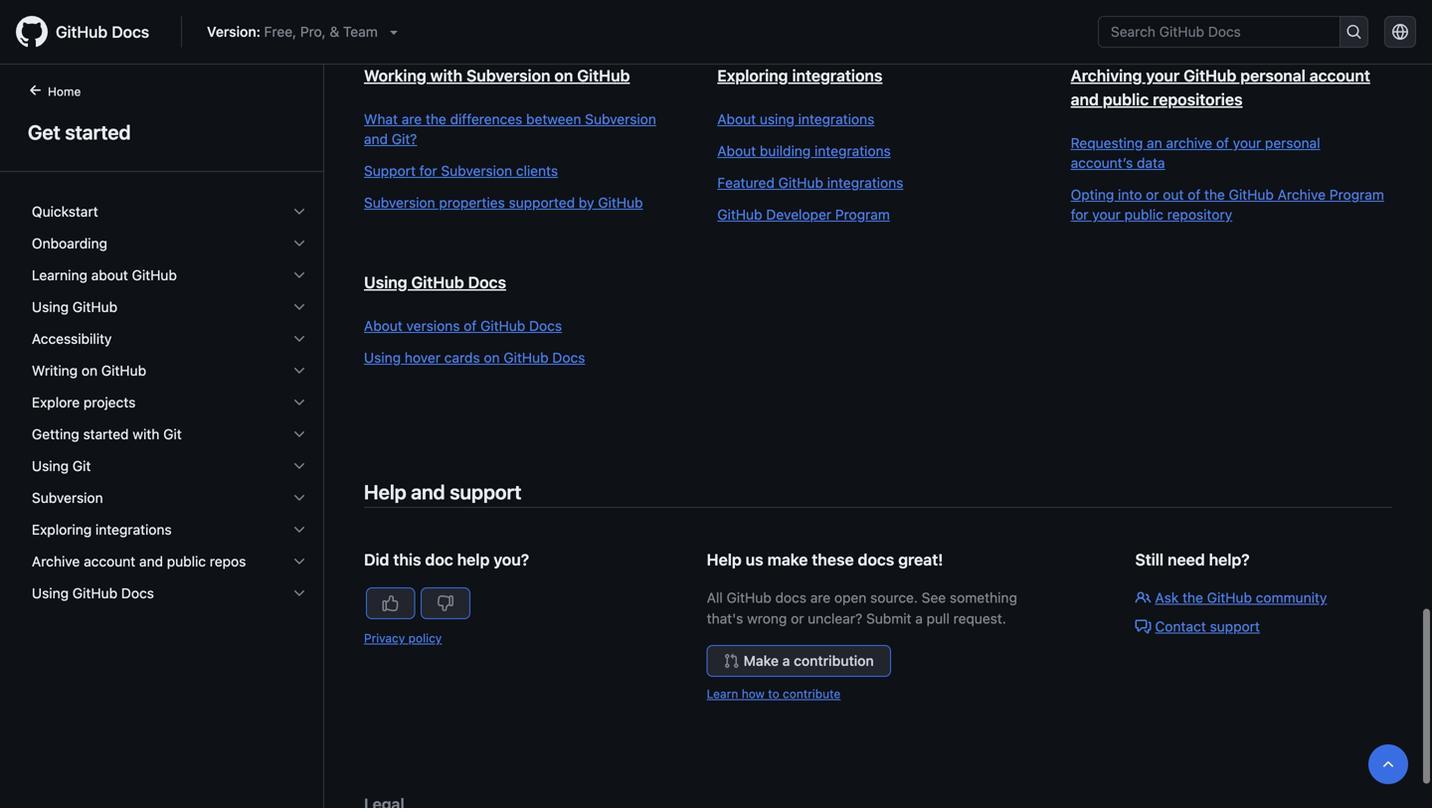 Task type: vqa. For each thing, say whether or not it's contained in the screenshot.
sc 9kayk9 0 icon within Getting started 'dropdown button'
no



Task type: describe. For each thing, give the bounding box(es) containing it.
integrations for using
[[799, 111, 875, 127]]

repos
[[210, 554, 246, 570]]

sc 9kayk9 0 image for using github
[[292, 299, 307, 315]]

see
[[922, 590, 946, 606]]

need
[[1168, 551, 1205, 570]]

all github docs are open source. see something that's wrong or unclear? submit a pull request.
[[707, 590, 1018, 627]]

subversion up differences
[[467, 66, 551, 85]]

sc 9kayk9 0 image for onboarding
[[292, 236, 307, 252]]

all
[[707, 590, 723, 606]]

support
[[364, 163, 416, 179]]

repositories
[[1153, 90, 1243, 109]]

public inside opting into or out of the github archive program for your public repository
[[1125, 206, 1164, 223]]

home link
[[20, 83, 113, 102]]

accessibility button
[[24, 323, 315, 355]]

docs up home link
[[112, 22, 149, 41]]

pull
[[927, 611, 950, 627]]

git?
[[392, 131, 417, 147]]

docs down about versions of github docs link at the left top
[[553, 350, 585, 366]]

team
[[343, 23, 378, 40]]

using github docs button
[[24, 578, 315, 610]]

writing on github
[[32, 363, 146, 379]]

ask the github community
[[1156, 590, 1328, 606]]

sc 9kayk9 0 image for archive account and public repos
[[292, 554, 307, 570]]

subversion up "properties"
[[441, 163, 512, 179]]

subversion inside dropdown button
[[32, 490, 103, 506]]

and inside dropdown button
[[139, 554, 163, 570]]

projects
[[83, 394, 136, 411]]

learning about github
[[32, 267, 177, 284]]

you?
[[494, 551, 529, 570]]

these
[[812, 551, 854, 570]]

free,
[[264, 23, 297, 40]]

contribution
[[794, 653, 874, 670]]

that's
[[707, 611, 744, 627]]

versions
[[407, 318, 460, 334]]

and inside archiving your github personal account and public repositories
[[1071, 90, 1099, 109]]

the inside opting into or out of the github archive program for your public repository
[[1205, 187, 1226, 203]]

opting into or out of the github archive program for your public repository
[[1071, 187, 1385, 223]]

0 horizontal spatial of
[[464, 318, 477, 334]]

using github button
[[24, 292, 315, 323]]

sc 9kayk9 0 image for quickstart
[[292, 204, 307, 220]]

the inside what are the differences between subversion and git?
[[426, 111, 447, 127]]

open
[[835, 590, 867, 606]]

what
[[364, 111, 398, 127]]

hover
[[405, 350, 441, 366]]

what are the differences between subversion and git?
[[364, 111, 657, 147]]

github inside all github docs are open source. see something that's wrong or unclear? submit a pull request.
[[727, 590, 772, 606]]

differences
[[450, 111, 523, 127]]

learn how to contribute
[[707, 687, 841, 701]]

between
[[526, 111, 581, 127]]

1 vertical spatial about
[[718, 143, 756, 159]]

sc 9kayk9 0 image for using github docs
[[292, 586, 307, 602]]

1 horizontal spatial the
[[1183, 590, 1204, 606]]

and inside what are the differences between subversion and git?
[[364, 131, 388, 147]]

or inside opting into or out of the github archive program for your public repository
[[1146, 187, 1160, 203]]

archive account and public repos
[[32, 554, 246, 570]]

integrations for building
[[815, 143, 891, 159]]

github inside 'github docs' link
[[56, 22, 108, 41]]

how
[[742, 687, 765, 701]]

your inside opting into or out of the github archive program for your public repository
[[1093, 206, 1121, 223]]

by
[[579, 195, 594, 211]]

get
[[28, 120, 60, 144]]

archive inside dropdown button
[[32, 554, 80, 570]]

account inside archive account and public repos dropdown button
[[84, 554, 135, 570]]

this
[[393, 551, 421, 570]]

featured github integrations link
[[718, 173, 1031, 193]]

and up the doc
[[411, 481, 445, 504]]

did this doc help you? option group
[[364, 588, 597, 620]]

or inside all github docs are open source. see something that's wrong or unclear? submit a pull request.
[[791, 611, 804, 627]]

still need help?
[[1136, 551, 1250, 570]]

working with subversion on github
[[364, 66, 630, 85]]

subversion button
[[24, 483, 315, 514]]

your inside archiving your github personal account and public repositories
[[1147, 66, 1180, 85]]

1 vertical spatial a
[[783, 653, 790, 670]]

requesting
[[1071, 135, 1143, 151]]

docs inside dropdown button
[[121, 585, 154, 602]]

archiving your github personal account and public repositories
[[1071, 66, 1371, 109]]

exploring integrations inside dropdown button
[[32, 522, 172, 538]]

version:
[[207, 23, 261, 40]]

using github docs inside dropdown button
[[32, 585, 154, 602]]

request.
[[954, 611, 1007, 627]]

help for help and support
[[364, 481, 407, 504]]

opting
[[1071, 187, 1115, 203]]

git inside dropdown button
[[72, 458, 91, 475]]

on for cards
[[484, 350, 500, 366]]

help?
[[1209, 551, 1250, 570]]

your inside requesting an archive of your personal account's data
[[1233, 135, 1262, 151]]

a inside all github docs are open source. see something that's wrong or unclear? submit a pull request.
[[916, 611, 923, 627]]

supported
[[509, 195, 575, 211]]

working with subversion on github link
[[364, 66, 630, 85]]

sc 9kayk9 0 image for exploring integrations
[[292, 522, 307, 538]]

explore
[[32, 394, 80, 411]]

0 vertical spatial exploring integrations
[[718, 66, 883, 85]]

requesting an archive of your personal account's data link
[[1071, 133, 1385, 173]]

archiving your github personal account and public repositories link
[[1071, 66, 1371, 109]]

explore projects button
[[24, 387, 315, 419]]

exploring inside dropdown button
[[32, 522, 92, 538]]

github docs
[[56, 22, 149, 41]]

using for using github docs dropdown button
[[32, 585, 69, 602]]

about building integrations
[[718, 143, 891, 159]]

0 vertical spatial exploring
[[718, 66, 788, 85]]

into
[[1118, 187, 1143, 203]]

home
[[48, 85, 81, 98]]

github inside learning about github dropdown button
[[132, 267, 177, 284]]

are inside what are the differences between subversion and git?
[[402, 111, 422, 127]]

opting into or out of the github archive program for your public repository link
[[1071, 185, 1385, 225]]

an
[[1147, 135, 1163, 151]]

help and support
[[364, 481, 522, 504]]

github developer program
[[718, 206, 890, 223]]

github inside subversion properties supported by github link
[[598, 195, 643, 211]]

make
[[744, 653, 779, 670]]

are inside all github docs are open source. see something that's wrong or unclear? submit a pull request.
[[811, 590, 831, 606]]

help
[[457, 551, 490, 570]]

github docs link
[[16, 16, 165, 48]]

docs inside all github docs are open source. see something that's wrong or unclear? submit a pull request.
[[776, 590, 807, 606]]

source.
[[871, 590, 918, 606]]

account's
[[1071, 155, 1133, 171]]

0 vertical spatial support
[[450, 481, 522, 504]]

exploring integrations link
[[718, 66, 883, 85]]

git inside dropdown button
[[163, 426, 182, 443]]

learn
[[707, 687, 739, 701]]

developer
[[766, 206, 832, 223]]

subversion inside what are the differences between subversion and git?
[[585, 111, 657, 127]]

submit
[[867, 611, 912, 627]]

archive inside opting into or out of the github archive program for your public repository
[[1278, 187, 1326, 203]]

get started
[[28, 120, 131, 144]]

started for getting
[[83, 426, 129, 443]]

sc 9kayk9 0 image inside subversion dropdown button
[[292, 490, 307, 506]]

out
[[1163, 187, 1184, 203]]

github up between
[[577, 66, 630, 85]]

subversion down support
[[364, 195, 435, 211]]

learn how to contribute link
[[707, 687, 841, 701]]

select language: current language is english image
[[1393, 24, 1409, 40]]

search image
[[1347, 24, 1363, 40]]



Task type: locate. For each thing, give the bounding box(es) containing it.
and down exploring integrations dropdown button
[[139, 554, 163, 570]]

1 vertical spatial account
[[84, 554, 135, 570]]

1 horizontal spatial exploring
[[718, 66, 788, 85]]

1 horizontal spatial a
[[916, 611, 923, 627]]

using
[[760, 111, 795, 127]]

about for exploring integrations
[[718, 111, 756, 127]]

started inside dropdown button
[[83, 426, 129, 443]]

github down the requesting an archive of your personal account's data "link"
[[1229, 187, 1274, 203]]

archiving
[[1071, 66, 1143, 85]]

integrations up about using integrations link
[[792, 66, 883, 85]]

for inside support for subversion clients link
[[420, 163, 437, 179]]

help
[[364, 481, 407, 504], [707, 551, 742, 570]]

github up projects
[[101, 363, 146, 379]]

of inside opting into or out of the github archive program for your public repository
[[1188, 187, 1201, 203]]

5 sc 9kayk9 0 image from the top
[[292, 459, 307, 475]]

exploring integrations up archive account and public repos
[[32, 522, 172, 538]]

what are the differences between subversion and git? link
[[364, 109, 678, 149]]

sc 9kayk9 0 image for projects
[[292, 395, 307, 411]]

using down archive account and public repos
[[32, 585, 69, 602]]

1 horizontal spatial help
[[707, 551, 742, 570]]

building
[[760, 143, 811, 159]]

accessibility
[[32, 331, 112, 347]]

featured github integrations
[[718, 175, 904, 191]]

0 horizontal spatial docs
[[776, 590, 807, 606]]

1 vertical spatial personal
[[1266, 135, 1321, 151]]

github inside featured github integrations link
[[779, 175, 824, 191]]

docs up "about versions of github docs"
[[468, 273, 506, 292]]

1 vertical spatial using github docs
[[32, 585, 154, 602]]

git
[[163, 426, 182, 443], [72, 458, 91, 475]]

started
[[65, 120, 131, 144], [83, 426, 129, 443]]

0 vertical spatial program
[[1330, 187, 1385, 203]]

0 horizontal spatial account
[[84, 554, 135, 570]]

integrations down about building integrations link
[[827, 175, 904, 191]]

1 vertical spatial exploring integrations
[[32, 522, 172, 538]]

program
[[1330, 187, 1385, 203], [836, 206, 890, 223]]

1 horizontal spatial archive
[[1278, 187, 1326, 203]]

using left hover
[[364, 350, 401, 366]]

make a contribution
[[744, 653, 874, 670]]

doc
[[425, 551, 453, 570]]

0 vertical spatial account
[[1310, 66, 1371, 85]]

the left differences
[[426, 111, 447, 127]]

sc 9kayk9 0 image inside archive account and public repos dropdown button
[[292, 554, 307, 570]]

0 horizontal spatial your
[[1093, 206, 1121, 223]]

0 horizontal spatial help
[[364, 481, 407, 504]]

github inside writing on github dropdown button
[[101, 363, 146, 379]]

the right ask
[[1183, 590, 1204, 606]]

1 vertical spatial started
[[83, 426, 129, 443]]

0 vertical spatial or
[[1146, 187, 1160, 203]]

tooltip
[[1369, 745, 1409, 785]]

1 horizontal spatial with
[[431, 66, 463, 85]]

docs up using hover cards on github docs link at the left of page
[[529, 318, 562, 334]]

github up contact support
[[1208, 590, 1253, 606]]

of up using hover cards on github docs
[[464, 318, 477, 334]]

github down archive account and public repos
[[72, 585, 117, 602]]

writing on github button
[[24, 355, 315, 387]]

integrations inside about building integrations link
[[815, 143, 891, 159]]

github up developer
[[779, 175, 824, 191]]

privacy
[[364, 632, 405, 646]]

git down the getting started with git
[[72, 458, 91, 475]]

5 sc 9kayk9 0 image from the top
[[292, 522, 307, 538]]

0 horizontal spatial program
[[836, 206, 890, 223]]

learning about github button
[[24, 260, 315, 292]]

community
[[1256, 590, 1328, 606]]

6 sc 9kayk9 0 image from the top
[[292, 554, 307, 570]]

1 vertical spatial or
[[791, 611, 804, 627]]

archive account and public repos button
[[24, 546, 315, 578]]

personal inside archiving your github personal account and public repositories
[[1241, 66, 1306, 85]]

docs up source. at bottom
[[858, 551, 895, 570]]

support down ask the github community link
[[1210, 619, 1260, 635]]

0 vertical spatial the
[[426, 111, 447, 127]]

are up unclear?
[[811, 590, 831, 606]]

github inside using github docs dropdown button
[[72, 585, 117, 602]]

public inside archiving your github personal account and public repositories
[[1103, 90, 1149, 109]]

0 horizontal spatial exploring
[[32, 522, 92, 538]]

2 horizontal spatial the
[[1205, 187, 1226, 203]]

&
[[330, 23, 339, 40]]

1 vertical spatial with
[[133, 426, 160, 443]]

about versions of github docs
[[364, 318, 562, 334]]

1 vertical spatial the
[[1205, 187, 1226, 203]]

1 horizontal spatial or
[[1146, 187, 1160, 203]]

docs up wrong
[[776, 590, 807, 606]]

get started element
[[0, 81, 324, 807]]

or
[[1146, 187, 1160, 203], [791, 611, 804, 627]]

help for help us make these docs great!
[[707, 551, 742, 570]]

github up "repositories"
[[1184, 66, 1237, 85]]

github down about versions of github docs link at the left top
[[504, 350, 549, 366]]

2 horizontal spatial on
[[555, 66, 573, 85]]

0 horizontal spatial with
[[133, 426, 160, 443]]

a
[[916, 611, 923, 627], [783, 653, 790, 670]]

github inside using github dropdown button
[[72, 299, 117, 315]]

on
[[555, 66, 573, 85], [484, 350, 500, 366], [81, 363, 98, 379]]

ask
[[1156, 590, 1179, 606]]

0 horizontal spatial exploring integrations
[[32, 522, 172, 538]]

1 horizontal spatial are
[[811, 590, 831, 606]]

2 horizontal spatial your
[[1233, 135, 1262, 151]]

personal up opting into or out of the github archive program for your public repository
[[1266, 135, 1321, 151]]

1 horizontal spatial account
[[1310, 66, 1371, 85]]

1 horizontal spatial on
[[484, 350, 500, 366]]

1 vertical spatial help
[[707, 551, 742, 570]]

about using integrations link
[[718, 109, 1031, 129]]

sc 9kayk9 0 image inside quickstart dropdown button
[[292, 204, 307, 220]]

0 vertical spatial using github docs
[[364, 273, 506, 292]]

using git
[[32, 458, 91, 475]]

0 horizontal spatial support
[[450, 481, 522, 504]]

sc 9kayk9 0 image inside onboarding dropdown button
[[292, 236, 307, 252]]

archive down the requesting an archive of your personal account's data "link"
[[1278, 187, 1326, 203]]

privacy policy link
[[364, 632, 442, 646]]

with inside dropdown button
[[133, 426, 160, 443]]

about
[[91, 267, 128, 284]]

git down explore projects dropdown button
[[163, 426, 182, 443]]

2 vertical spatial the
[[1183, 590, 1204, 606]]

0 vertical spatial help
[[364, 481, 407, 504]]

with
[[431, 66, 463, 85], [133, 426, 160, 443]]

using for using github dropdown button
[[32, 299, 69, 315]]

exploring up "using"
[[718, 66, 788, 85]]

did this doc help you?
[[364, 551, 529, 570]]

1 horizontal spatial your
[[1147, 66, 1180, 85]]

for inside opting into or out of the github archive program for your public repository
[[1071, 206, 1089, 223]]

sc 9kayk9 0 image for on
[[292, 363, 307, 379]]

help us make these docs great!
[[707, 551, 944, 570]]

triangle down image
[[386, 24, 402, 40]]

0 vertical spatial for
[[420, 163, 437, 179]]

integrations
[[792, 66, 883, 85], [799, 111, 875, 127], [815, 143, 891, 159], [827, 175, 904, 191], [95, 522, 172, 538]]

github up using hover cards on github docs link at the left of page
[[481, 318, 526, 334]]

0 horizontal spatial are
[[402, 111, 422, 127]]

explore projects
[[32, 394, 136, 411]]

clients
[[516, 163, 558, 179]]

your down opting
[[1093, 206, 1121, 223]]

writing
[[32, 363, 78, 379]]

1 vertical spatial for
[[1071, 206, 1089, 223]]

wrong
[[747, 611, 787, 627]]

onboarding button
[[24, 228, 315, 260]]

github down featured at top
[[718, 206, 763, 223]]

github inside using hover cards on github docs link
[[504, 350, 549, 366]]

github up home
[[56, 22, 108, 41]]

using git button
[[24, 451, 315, 483]]

sc 9kayk9 0 image inside explore projects dropdown button
[[292, 395, 307, 411]]

contact
[[1156, 619, 1207, 635]]

0 horizontal spatial for
[[420, 163, 437, 179]]

2 sc 9kayk9 0 image from the top
[[292, 363, 307, 379]]

2 vertical spatial about
[[364, 318, 403, 334]]

about left versions
[[364, 318, 403, 334]]

unclear?
[[808, 611, 863, 627]]

github inside archiving your github personal account and public repositories
[[1184, 66, 1237, 85]]

0 vertical spatial started
[[65, 120, 131, 144]]

github inside about versions of github docs link
[[481, 318, 526, 334]]

sc 9kayk9 0 image inside using git dropdown button
[[292, 459, 307, 475]]

subversion
[[467, 66, 551, 85], [585, 111, 657, 127], [441, 163, 512, 179], [364, 195, 435, 211], [32, 490, 103, 506]]

account down search image
[[1310, 66, 1371, 85]]

1 vertical spatial public
[[1125, 206, 1164, 223]]

cards
[[444, 350, 480, 366]]

integrations inside about using integrations link
[[799, 111, 875, 127]]

subversion down using git
[[32, 490, 103, 506]]

sc 9kayk9 0 image inside using github dropdown button
[[292, 299, 307, 315]]

1 horizontal spatial docs
[[858, 551, 895, 570]]

sc 9kayk9 0 image inside accessibility dropdown button
[[292, 331, 307, 347]]

sc 9kayk9 0 image inside using github docs dropdown button
[[292, 586, 307, 602]]

with right the working
[[431, 66, 463, 85]]

public down into
[[1125, 206, 1164, 223]]

help left "us"
[[707, 551, 742, 570]]

0 vertical spatial your
[[1147, 66, 1180, 85]]

6 sc 9kayk9 0 image from the top
[[292, 490, 307, 506]]

of inside requesting an archive of your personal account's data
[[1217, 135, 1230, 151]]

0 vertical spatial public
[[1103, 90, 1149, 109]]

and down archiving
[[1071, 90, 1099, 109]]

0 horizontal spatial on
[[81, 363, 98, 379]]

exploring integrations up about using integrations
[[718, 66, 883, 85]]

0 vertical spatial with
[[431, 66, 463, 85]]

support up help
[[450, 481, 522, 504]]

on up explore projects
[[81, 363, 98, 379]]

0 vertical spatial are
[[402, 111, 422, 127]]

integrations down about using integrations link
[[815, 143, 891, 159]]

account down exploring integrations dropdown button
[[84, 554, 135, 570]]

0 horizontal spatial archive
[[32, 554, 80, 570]]

scroll to top image
[[1381, 757, 1397, 773]]

integrations up about building integrations
[[799, 111, 875, 127]]

and down the what
[[364, 131, 388, 147]]

3 sc 9kayk9 0 image from the top
[[292, 395, 307, 411]]

1 horizontal spatial exploring integrations
[[718, 66, 883, 85]]

github inside github developer program link
[[718, 206, 763, 223]]

public down archiving
[[1103, 90, 1149, 109]]

sc 9kayk9 0 image inside exploring integrations dropdown button
[[292, 522, 307, 538]]

0 vertical spatial about
[[718, 111, 756, 127]]

for
[[420, 163, 437, 179], [1071, 206, 1089, 223]]

github up versions
[[411, 273, 464, 292]]

subversion right between
[[585, 111, 657, 127]]

contact support link
[[1136, 619, 1260, 635]]

sc 9kayk9 0 image for learning about github
[[292, 268, 307, 284]]

archive down using git
[[32, 554, 80, 570]]

are up git?
[[402, 111, 422, 127]]

getting started with git button
[[24, 419, 315, 451]]

0 horizontal spatial using github docs
[[32, 585, 154, 602]]

requesting an archive of your personal account's data
[[1071, 135, 1321, 171]]

1 sc 9kayk9 0 image from the top
[[292, 204, 307, 220]]

on inside dropdown button
[[81, 363, 98, 379]]

a right make
[[783, 653, 790, 670]]

0 vertical spatial personal
[[1241, 66, 1306, 85]]

started down home link
[[65, 120, 131, 144]]

getting started with git
[[32, 426, 182, 443]]

for right support
[[420, 163, 437, 179]]

0 horizontal spatial or
[[791, 611, 804, 627]]

properties
[[439, 195, 505, 211]]

0 vertical spatial git
[[163, 426, 182, 443]]

0 horizontal spatial the
[[426, 111, 447, 127]]

about building integrations link
[[718, 141, 1031, 161]]

data
[[1137, 155, 1166, 171]]

using github docs down archive account and public repos
[[32, 585, 154, 602]]

3 sc 9kayk9 0 image from the top
[[292, 268, 307, 284]]

1 horizontal spatial of
[[1188, 187, 1201, 203]]

docs down archive account and public repos
[[121, 585, 154, 602]]

learning
[[32, 267, 87, 284]]

get started link
[[24, 117, 299, 147]]

about for using github docs
[[364, 318, 403, 334]]

2 sc 9kayk9 0 image from the top
[[292, 236, 307, 252]]

0 vertical spatial of
[[1217, 135, 1230, 151]]

0 horizontal spatial a
[[783, 653, 790, 670]]

github down learning about github
[[72, 299, 117, 315]]

using inside dropdown button
[[32, 458, 69, 475]]

sc 9kayk9 0 image
[[292, 331, 307, 347], [292, 363, 307, 379], [292, 395, 307, 411], [292, 427, 307, 443], [292, 459, 307, 475], [292, 490, 307, 506]]

a left pull
[[916, 611, 923, 627]]

using for using git dropdown button
[[32, 458, 69, 475]]

of right archive in the right of the page
[[1217, 135, 1230, 151]]

started for get
[[65, 120, 131, 144]]

policy
[[409, 632, 442, 646]]

1 vertical spatial archive
[[32, 554, 80, 570]]

github right by
[[598, 195, 643, 211]]

2 vertical spatial public
[[167, 554, 206, 570]]

using down getting
[[32, 458, 69, 475]]

Search GitHub Docs search field
[[1099, 17, 1340, 47]]

1 horizontal spatial support
[[1210, 619, 1260, 635]]

about left "using"
[[718, 111, 756, 127]]

of up repository
[[1188, 187, 1201, 203]]

github up wrong
[[727, 590, 772, 606]]

using github docs up versions
[[364, 273, 506, 292]]

sc 9kayk9 0 image for started
[[292, 427, 307, 443]]

account inside archiving your github personal account and public repositories
[[1310, 66, 1371, 85]]

1 horizontal spatial for
[[1071, 206, 1089, 223]]

about up featured at top
[[718, 143, 756, 159]]

docs
[[858, 551, 895, 570], [776, 590, 807, 606]]

about using integrations
[[718, 111, 875, 127]]

personal inside requesting an archive of your personal account's data
[[1266, 135, 1321, 151]]

to
[[768, 687, 780, 701]]

exploring down using git
[[32, 522, 92, 538]]

of
[[1217, 135, 1230, 151], [1188, 187, 1201, 203], [464, 318, 477, 334]]

integrations inside featured github integrations link
[[827, 175, 904, 191]]

0 horizontal spatial git
[[72, 458, 91, 475]]

on for subversion
[[555, 66, 573, 85]]

sc 9kayk9 0 image inside learning about github dropdown button
[[292, 268, 307, 284]]

4 sc 9kayk9 0 image from the top
[[292, 427, 307, 443]]

great!
[[899, 551, 944, 570]]

integrations up archive account and public repos
[[95, 522, 172, 538]]

sc 9kayk9 0 image for git
[[292, 459, 307, 475]]

using up versions
[[364, 273, 407, 292]]

1 horizontal spatial program
[[1330, 187, 1385, 203]]

with down explore projects dropdown button
[[133, 426, 160, 443]]

0 vertical spatial docs
[[858, 551, 895, 570]]

using
[[364, 273, 407, 292], [32, 299, 69, 315], [364, 350, 401, 366], [32, 458, 69, 475], [32, 585, 69, 602]]

on right cards on the top left of the page
[[484, 350, 500, 366]]

program inside opting into or out of the github archive program for your public repository
[[1330, 187, 1385, 203]]

1 vertical spatial docs
[[776, 590, 807, 606]]

sc 9kayk9 0 image inside getting started with git dropdown button
[[292, 427, 307, 443]]

1 vertical spatial your
[[1233, 135, 1262, 151]]

support for subversion clients link
[[364, 161, 678, 181]]

github inside opting into or out of the github archive program for your public repository
[[1229, 187, 1274, 203]]

did
[[364, 551, 389, 570]]

featured
[[718, 175, 775, 191]]

integrations inside exploring integrations dropdown button
[[95, 522, 172, 538]]

1 horizontal spatial git
[[163, 426, 182, 443]]

None search field
[[1098, 16, 1369, 48]]

support for subversion clients
[[364, 163, 558, 179]]

1 vertical spatial program
[[836, 206, 890, 223]]

for down opting
[[1071, 206, 1089, 223]]

4 sc 9kayk9 0 image from the top
[[292, 299, 307, 315]]

version: free, pro, & team
[[207, 23, 378, 40]]

7 sc 9kayk9 0 image from the top
[[292, 586, 307, 602]]

0 vertical spatial archive
[[1278, 187, 1326, 203]]

2 vertical spatial your
[[1093, 206, 1121, 223]]

your up "repositories"
[[1147, 66, 1180, 85]]

github developer program link
[[718, 205, 1031, 225]]

1 vertical spatial are
[[811, 590, 831, 606]]

1 vertical spatial exploring
[[32, 522, 92, 538]]

started down projects
[[83, 426, 129, 443]]

sc 9kayk9 0 image
[[292, 204, 307, 220], [292, 236, 307, 252], [292, 268, 307, 284], [292, 299, 307, 315], [292, 522, 307, 538], [292, 554, 307, 570], [292, 586, 307, 602]]

2 horizontal spatial of
[[1217, 135, 1230, 151]]

2 vertical spatial of
[[464, 318, 477, 334]]

public down exploring integrations dropdown button
[[167, 554, 206, 570]]

personal down search github docs search box
[[1241, 66, 1306, 85]]

1 vertical spatial of
[[1188, 187, 1201, 203]]

1 vertical spatial support
[[1210, 619, 1260, 635]]

1 sc 9kayk9 0 image from the top
[[292, 331, 307, 347]]

using down 'learning'
[[32, 299, 69, 315]]

help up did
[[364, 481, 407, 504]]

pro,
[[300, 23, 326, 40]]

getting
[[32, 426, 79, 443]]

exploring
[[718, 66, 788, 85], [32, 522, 92, 538]]

archive
[[1278, 187, 1326, 203], [32, 554, 80, 570]]

0 vertical spatial a
[[916, 611, 923, 627]]

or left out at the top right of the page
[[1146, 187, 1160, 203]]

1 vertical spatial git
[[72, 458, 91, 475]]

archive
[[1166, 135, 1213, 151]]

integrations for github
[[827, 175, 904, 191]]

your right archive in the right of the page
[[1233, 135, 1262, 151]]

sc 9kayk9 0 image inside writing on github dropdown button
[[292, 363, 307, 379]]

the up repository
[[1205, 187, 1226, 203]]

public inside dropdown button
[[167, 554, 206, 570]]

or right wrong
[[791, 611, 804, 627]]

using github
[[32, 299, 117, 315]]

1 horizontal spatial using github docs
[[364, 273, 506, 292]]

on up between
[[555, 66, 573, 85]]

your
[[1147, 66, 1180, 85], [1233, 135, 1262, 151], [1093, 206, 1121, 223]]

subversion properties supported by github
[[364, 195, 643, 211]]

github down onboarding dropdown button
[[132, 267, 177, 284]]

make
[[768, 551, 808, 570]]



